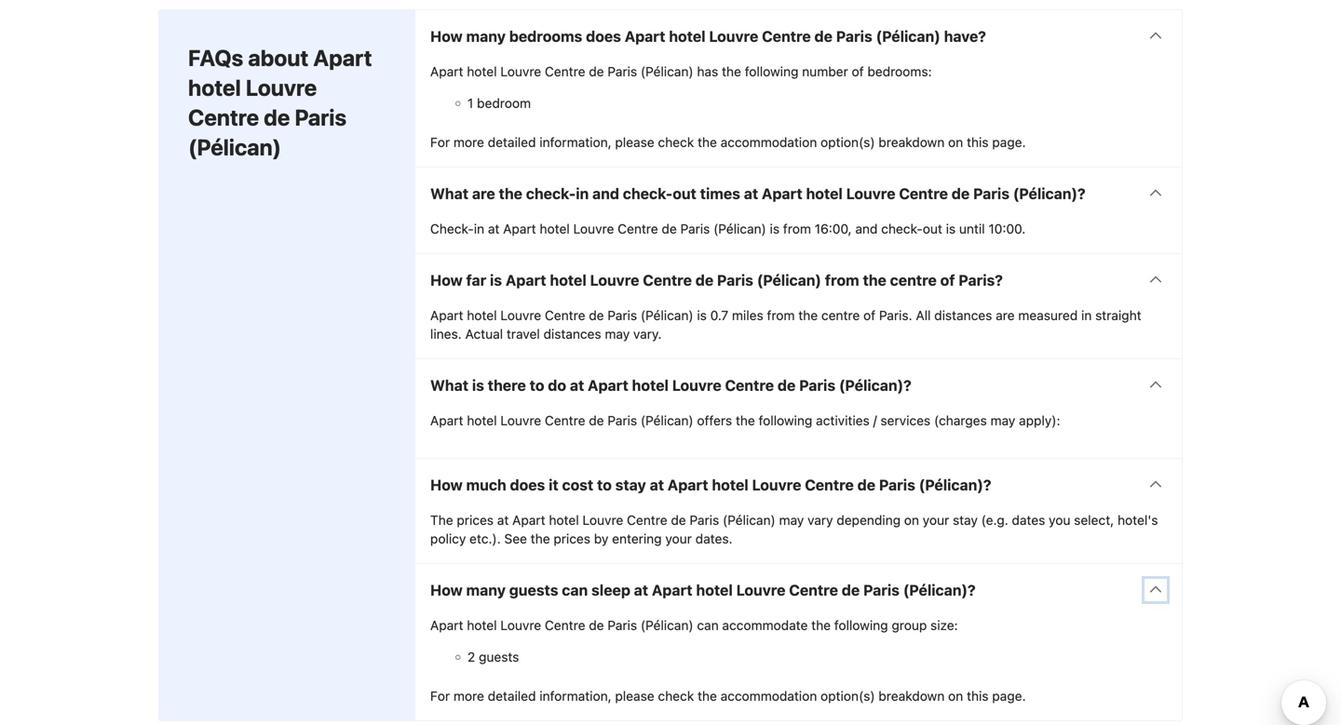 Task type: describe. For each thing, give the bounding box(es) containing it.
is down what are the check-in and check-out times at apart hotel louvre centre de paris (pélican)?
[[770, 221, 780, 237]]

de inside faqs about apart hotel louvre centre de paris (pélican)
[[264, 104, 290, 131]]

is left until
[[946, 221, 956, 237]]

paris inside faqs about apart hotel louvre centre de paris (pélican)
[[295, 104, 347, 131]]

apply):
[[1019, 413, 1060, 429]]

all
[[916, 308, 931, 323]]

much
[[466, 477, 506, 494]]

how far is apart hotel louvre centre de paris (pélican) from the centre of paris? button
[[415, 254, 1182, 307]]

paris down sleep
[[608, 618, 637, 634]]

de inside the prices at apart hotel louvre centre de paris (pélican) may vary depending on your stay (e.g. dates you select, hotel's policy etc.). see the prices by entering your dates.
[[671, 513, 686, 528]]

paris up depending in the bottom of the page
[[879, 477, 915, 494]]

etc.).
[[470, 532, 501, 547]]

straight
[[1096, 308, 1142, 323]]

for more detailed information, please check the accommodation option(s) breakdown on this page. for centre
[[430, 135, 1026, 150]]

the inside apart hotel louvre centre de paris (pélican) is 0.7 miles from the centre of paris. all distances are measured in straight lines. actual travel distances may vary.
[[799, 308, 818, 323]]

actual
[[465, 327, 503, 342]]

(pélican)? up size:
[[903, 582, 976, 600]]

louvre inside apart hotel louvre centre de paris (pélican) is 0.7 miles from the centre of paris. all distances are measured in straight lines. actual travel distances may vary.
[[501, 308, 541, 323]]

centre inside the prices at apart hotel louvre centre de paris (pélican) may vary depending on your stay (e.g. dates you select, hotel's policy etc.). see the prices by entering your dates.
[[627, 513, 667, 528]]

option(s) for paris
[[821, 135, 875, 150]]

(pélican) down how many guests can sleep at apart hotel louvre centre de paris (pélican)? on the bottom of the page
[[641, 618, 694, 634]]

hotel inside what is there to do at apart hotel louvre centre de paris (pélican)? dropdown button
[[632, 377, 669, 395]]

measured
[[1018, 308, 1078, 323]]

paris up group
[[863, 582, 900, 600]]

apart inside apart hotel louvre centre de paris (pélican) is 0.7 miles from the centre of paris. all distances are measured in straight lines. actual travel distances may vary.
[[430, 308, 463, 323]]

louvre inside how much does it cost to stay at apart hotel louvre centre de paris (pélican)? 'dropdown button'
[[752, 477, 801, 494]]

at inside 'what are the check-in and check-out times at apart hotel louvre centre de paris (pélican)?' "dropdown button"
[[744, 185, 758, 203]]

on for paris
[[948, 689, 963, 704]]

offers
[[697, 413, 732, 429]]

(e.g.
[[981, 513, 1008, 528]]

centre inside faqs about apart hotel louvre centre de paris (pélican)
[[188, 104, 259, 131]]

1 vertical spatial your
[[665, 532, 692, 547]]

centre inside "dropdown button"
[[899, 185, 948, 203]]

1 vertical spatial prices
[[554, 532, 591, 547]]

policy
[[430, 532, 466, 547]]

how many guests can sleep at apart hotel louvre centre de paris (pélican)?
[[430, 582, 976, 600]]

2
[[468, 650, 475, 665]]

paris inside "dropdown button"
[[973, 185, 1010, 203]]

to inside 'dropdown button'
[[597, 477, 612, 494]]

out inside "dropdown button"
[[673, 185, 697, 203]]

hotel inside how much does it cost to stay at apart hotel louvre centre de paris (pélican)? 'dropdown button'
[[712, 477, 749, 494]]

how many bedrooms does apart hotel louvre centre de paris (pélican) have?
[[430, 28, 986, 45]]

page. for how many bedrooms does apart hotel louvre centre de paris (pélican) have?
[[992, 135, 1026, 150]]

2 vertical spatial following
[[834, 618, 888, 634]]

what are the check-in and check-out times at apart hotel louvre centre de paris (pélican)? button
[[415, 168, 1182, 220]]

cost
[[562, 477, 594, 494]]

is inside apart hotel louvre centre de paris (pélican) is 0.7 miles from the centre of paris. all distances are measured in straight lines. actual travel distances may vary.
[[697, 308, 707, 323]]

how many guests can sleep at apart hotel louvre centre de paris (pélican)? button
[[415, 565, 1182, 617]]

apart hotel louvre centre de paris (pélican) has the following number of bedrooms:
[[430, 64, 932, 79]]

louvre inside what is there to do at apart hotel louvre centre de paris (pélican)? dropdown button
[[672, 377, 722, 395]]

activities
[[816, 413, 870, 429]]

does inside 'dropdown button'
[[510, 477, 545, 494]]

1
[[468, 96, 473, 111]]

of for paris.
[[863, 308, 876, 323]]

vary
[[808, 513, 833, 528]]

detailed for bedrooms
[[488, 135, 536, 150]]

paris?
[[959, 272, 1003, 289]]

hotel inside the prices at apart hotel louvre centre de paris (pélican) may vary depending on your stay (e.g. dates you select, hotel's policy etc.). see the prices by entering your dates.
[[549, 513, 579, 528]]

on inside the prices at apart hotel louvre centre de paris (pélican) may vary depending on your stay (e.g. dates you select, hotel's policy etc.). see the prices by entering your dates.
[[904, 513, 919, 528]]

what for what are the check-in and check-out times at apart hotel louvre centre de paris (pélican)?
[[430, 185, 469, 203]]

(charges
[[934, 413, 987, 429]]

services
[[881, 413, 931, 429]]

paris down times
[[680, 221, 710, 237]]

can inside dropdown button
[[562, 582, 588, 600]]

1 vertical spatial guests
[[479, 650, 519, 665]]

information, for does
[[540, 135, 612, 150]]

you
[[1049, 513, 1071, 528]]

travel
[[507, 327, 540, 342]]

apart inside the prices at apart hotel louvre centre de paris (pélican) may vary depending on your stay (e.g. dates you select, hotel's policy etc.). see the prices by entering your dates.
[[512, 513, 545, 528]]

entering
[[612, 532, 662, 547]]

apart hotel louvre centre de paris (pélican) offers the following activities / services (charges may apply):
[[430, 413, 1060, 429]]

dates.
[[696, 532, 733, 547]]

faqs about apart hotel louvre centre de paris (pélican)
[[188, 45, 372, 160]]

far
[[466, 272, 486, 289]]

hotel inside how many guests can sleep at apart hotel louvre centre de paris (pélican)? dropdown button
[[696, 582, 733, 600]]

about
[[248, 45, 309, 71]]

may inside apart hotel louvre centre de paris (pélican) is 0.7 miles from the centre of paris. all distances are measured in straight lines. actual travel distances may vary.
[[605, 327, 630, 342]]

many for guests
[[466, 582, 506, 600]]

how many bedrooms does apart hotel louvre centre de paris (pélican) have? button
[[415, 10, 1182, 63]]

select,
[[1074, 513, 1114, 528]]

1 horizontal spatial distances
[[934, 308, 992, 323]]

it
[[549, 477, 559, 494]]

(pélican) inside the prices at apart hotel louvre centre de paris (pélican) may vary depending on your stay (e.g. dates you select, hotel's policy etc.). see the prices by entering your dates.
[[723, 513, 776, 528]]

more for how many bedrooms does apart hotel louvre centre de paris (pélican) have?
[[454, 135, 484, 150]]

detailed for guests
[[488, 689, 536, 704]]

at right check- on the left top of the page
[[488, 221, 500, 237]]

faqs
[[188, 45, 243, 71]]

0 horizontal spatial prices
[[457, 513, 494, 528]]

please for apart
[[615, 135, 655, 150]]

0.7
[[710, 308, 729, 323]]

accommodation for centre
[[721, 135, 817, 150]]

(pélican) left has
[[641, 64, 694, 79]]

(pélican) inside faqs about apart hotel louvre centre de paris (pélican)
[[188, 134, 281, 160]]

paris up the miles
[[717, 272, 753, 289]]

and inside "dropdown button"
[[592, 185, 619, 203]]

accommodate
[[722, 618, 808, 634]]

0 vertical spatial of
[[852, 64, 864, 79]]

more for how many guests can sleep at apart hotel louvre centre de paris (pélican)?
[[454, 689, 484, 704]]

1 horizontal spatial check-
[[623, 185, 673, 203]]

the up times
[[698, 135, 717, 150]]

(pélican) down what are the check-in and check-out times at apart hotel louvre centre de paris (pélican)?
[[714, 221, 766, 237]]

what is there to do at apart hotel louvre centre de paris (pélican)?
[[430, 377, 912, 395]]

apart hotel louvre centre de paris (pélican) can accommodate the following group size:
[[430, 618, 958, 634]]

lines.
[[430, 327, 462, 342]]

accordion control element
[[414, 9, 1183, 722]]

by
[[594, 532, 609, 547]]

for more detailed information, please check the accommodation option(s) breakdown on this page. for hotel
[[430, 689, 1026, 704]]

stay inside 'dropdown button'
[[615, 477, 646, 494]]

how for how much does it cost to stay at apart hotel louvre centre de paris (pélican)?
[[430, 477, 463, 494]]

paris inside apart hotel louvre centre de paris (pélican) is 0.7 miles from the centre of paris. all distances are measured in straight lines. actual travel distances may vary.
[[608, 308, 637, 323]]

breakdown for paris
[[879, 689, 945, 704]]

at inside how many guests can sleep at apart hotel louvre centre de paris (pélican)? dropdown button
[[634, 582, 648, 600]]

centre for paris?
[[890, 272, 937, 289]]

does inside dropdown button
[[586, 28, 621, 45]]

louvre inside how many guests can sleep at apart hotel louvre centre de paris (pélican)? dropdown button
[[736, 582, 786, 600]]

to inside dropdown button
[[530, 377, 544, 395]]

do
[[548, 377, 566, 395]]

1 vertical spatial and
[[855, 221, 878, 237]]

how much does it cost to stay at apart hotel louvre centre de paris (pélican)? button
[[415, 459, 1182, 512]]

is inside dropdown button
[[472, 377, 484, 395]]

centre for paris.
[[821, 308, 860, 323]]

the inside the prices at apart hotel louvre centre de paris (pélican) may vary depending on your stay (e.g. dates you select, hotel's policy etc.). see the prices by entering your dates.
[[531, 532, 550, 547]]

information, for can
[[540, 689, 612, 704]]

/
[[873, 413, 877, 429]]

bedroom
[[477, 96, 531, 111]]

number
[[802, 64, 848, 79]]



Task type: locate. For each thing, give the bounding box(es) containing it.
1 horizontal spatial prices
[[554, 532, 591, 547]]

how for how many bedrooms does apart hotel louvre centre de paris (pélican) have?
[[430, 28, 463, 45]]

how for how far is apart hotel louvre centre de paris (pélican) from the centre of paris?
[[430, 272, 463, 289]]

4 how from the top
[[430, 582, 463, 600]]

to left do
[[530, 377, 544, 395]]

0 vertical spatial accommodation
[[721, 135, 817, 150]]

paris up dates.
[[690, 513, 719, 528]]

page.
[[992, 135, 1026, 150], [992, 689, 1026, 704]]

2 breakdown from the top
[[879, 689, 945, 704]]

from down 16:00,
[[825, 272, 859, 289]]

at inside the prices at apart hotel louvre centre de paris (pélican) may vary depending on your stay (e.g. dates you select, hotel's policy etc.). see the prices by entering your dates.
[[497, 513, 509, 528]]

3 how from the top
[[430, 477, 463, 494]]

0 horizontal spatial stay
[[615, 477, 646, 494]]

to
[[530, 377, 544, 395], [597, 477, 612, 494]]

paris left has
[[608, 64, 637, 79]]

2 vertical spatial in
[[1081, 308, 1092, 323]]

how
[[430, 28, 463, 45], [430, 272, 463, 289], [430, 477, 463, 494], [430, 582, 463, 600]]

guests down 'see'
[[509, 582, 558, 600]]

1 horizontal spatial may
[[779, 513, 804, 528]]

(pélican) down the what is there to do at apart hotel louvre centre de paris (pélican)?
[[641, 413, 694, 429]]

0 vertical spatial to
[[530, 377, 544, 395]]

0 horizontal spatial may
[[605, 327, 630, 342]]

please down apart hotel louvre centre de paris (pélican) can accommodate the following group size:
[[615, 689, 655, 704]]

1 vertical spatial page.
[[992, 689, 1026, 704]]

in
[[576, 185, 589, 203], [474, 221, 484, 237], [1081, 308, 1092, 323]]

what inside "dropdown button"
[[430, 185, 469, 203]]

0 horizontal spatial centre
[[821, 308, 860, 323]]

from for (pélican)
[[825, 272, 859, 289]]

at up entering
[[650, 477, 664, 494]]

from for miles
[[767, 308, 795, 323]]

1 vertical spatial can
[[697, 618, 719, 634]]

1 this from the top
[[967, 135, 989, 150]]

0 horizontal spatial your
[[665, 532, 692, 547]]

the inside "dropdown button"
[[499, 185, 522, 203]]

in inside "dropdown button"
[[576, 185, 589, 203]]

1 vertical spatial for
[[430, 689, 450, 704]]

1 vertical spatial does
[[510, 477, 545, 494]]

centre inside apart hotel louvre centre de paris (pélican) is 0.7 miles from the centre of paris. all distances are measured in straight lines. actual travel distances may vary.
[[821, 308, 860, 323]]

at inside what is there to do at apart hotel louvre centre de paris (pélican)? dropdown button
[[570, 377, 584, 395]]

out
[[673, 185, 697, 203], [923, 221, 943, 237]]

the prices at apart hotel louvre centre de paris (pélican) may vary depending on your stay (e.g. dates you select, hotel's policy etc.). see the prices by entering your dates.
[[430, 513, 1158, 547]]

can left sleep
[[562, 582, 588, 600]]

of for paris?
[[940, 272, 955, 289]]

1 horizontal spatial in
[[576, 185, 589, 203]]

1 horizontal spatial out
[[923, 221, 943, 237]]

does
[[586, 28, 621, 45], [510, 477, 545, 494]]

of left the paris.
[[863, 308, 876, 323]]

1 option(s) from the top
[[821, 135, 875, 150]]

1 vertical spatial stay
[[953, 513, 978, 528]]

centre up all
[[890, 272, 937, 289]]

at right times
[[744, 185, 758, 203]]

de inside "dropdown button"
[[952, 185, 970, 203]]

depending
[[837, 513, 901, 528]]

1 for more detailed information, please check the accommodation option(s) breakdown on this page. from the top
[[430, 135, 1026, 150]]

2 for from the top
[[430, 689, 450, 704]]

1 vertical spatial detailed
[[488, 689, 536, 704]]

following
[[745, 64, 799, 79], [759, 413, 813, 429], [834, 618, 888, 634]]

what up check- on the left top of the page
[[430, 185, 469, 203]]

0 vertical spatial following
[[745, 64, 799, 79]]

1 how from the top
[[430, 28, 463, 45]]

paris
[[836, 28, 873, 45], [608, 64, 637, 79], [295, 104, 347, 131], [973, 185, 1010, 203], [680, 221, 710, 237], [717, 272, 753, 289], [608, 308, 637, 323], [799, 377, 836, 395], [608, 413, 637, 429], [879, 477, 915, 494], [690, 513, 719, 528], [863, 582, 900, 600], [608, 618, 637, 634]]

0 vertical spatial centre
[[890, 272, 937, 289]]

paris.
[[879, 308, 912, 323]]

louvre inside how far is apart hotel louvre centre de paris (pélican) from the centre of paris? 'dropdown button'
[[590, 272, 639, 289]]

how much does it cost to stay at apart hotel louvre centre de paris (pélican)?
[[430, 477, 992, 494]]

(pélican) inside dropdown button
[[876, 28, 941, 45]]

1 horizontal spatial your
[[923, 513, 949, 528]]

0 vertical spatial please
[[615, 135, 655, 150]]

0 vertical spatial many
[[466, 28, 506, 45]]

your left (e.g.
[[923, 513, 949, 528]]

1 horizontal spatial can
[[697, 618, 719, 634]]

what inside dropdown button
[[430, 377, 469, 395]]

following down what is there to do at apart hotel louvre centre de paris (pélican)? dropdown button
[[759, 413, 813, 429]]

0 vertical spatial may
[[605, 327, 630, 342]]

1 what from the top
[[430, 185, 469, 203]]

of
[[852, 64, 864, 79], [940, 272, 955, 289], [863, 308, 876, 323]]

there
[[488, 377, 526, 395]]

2 how from the top
[[430, 272, 463, 289]]

see
[[504, 532, 527, 547]]

miles
[[732, 308, 763, 323]]

1 vertical spatial breakdown
[[879, 689, 945, 704]]

what
[[430, 185, 469, 203], [430, 377, 469, 395]]

louvre inside 'what are the check-in and check-out times at apart hotel louvre centre de paris (pélican)?' "dropdown button"
[[846, 185, 896, 203]]

following for activities
[[759, 413, 813, 429]]

the
[[430, 513, 453, 528]]

from
[[783, 221, 811, 237], [825, 272, 859, 289], [767, 308, 795, 323]]

the inside 'dropdown button'
[[863, 272, 887, 289]]

for
[[430, 135, 450, 150], [430, 689, 450, 704]]

1 accommodation from the top
[[721, 135, 817, 150]]

guests right 2
[[479, 650, 519, 665]]

1 vertical spatial centre
[[821, 308, 860, 323]]

hotel inside 'what are the check-in and check-out times at apart hotel louvre centre de paris (pélican)?' "dropdown button"
[[806, 185, 843, 203]]

(pélican) up apart hotel louvre centre de paris (pélican) is 0.7 miles from the centre of paris. all distances are measured in straight lines. actual travel distances may vary.
[[757, 272, 822, 289]]

(pélican) up bedrooms:
[[876, 28, 941, 45]]

more down 1 on the top left
[[454, 135, 484, 150]]

this for how many guests can sleep at apart hotel louvre centre de paris (pélican)?
[[967, 689, 989, 704]]

sleep
[[592, 582, 630, 600]]

louvre inside the prices at apart hotel louvre centre de paris (pélican) may vary depending on your stay (e.g. dates you select, hotel's policy etc.). see the prices by entering your dates.
[[583, 513, 623, 528]]

can down how many guests can sleep at apart hotel louvre centre de paris (pélican)? on the bottom of the page
[[697, 618, 719, 634]]

following left group
[[834, 618, 888, 634]]

what is there to do at apart hotel louvre centre de paris (pélican)? button
[[415, 360, 1182, 412]]

1 vertical spatial accommodation
[[721, 689, 817, 704]]

0 vertical spatial for
[[430, 135, 450, 150]]

(pélican) up vary.
[[641, 308, 694, 323]]

0 vertical spatial for more detailed information, please check the accommodation option(s) breakdown on this page.
[[430, 135, 1026, 150]]

0 vertical spatial page.
[[992, 135, 1026, 150]]

0 vertical spatial guests
[[509, 582, 558, 600]]

size:
[[931, 618, 958, 634]]

hotel inside faqs about apart hotel louvre centre de paris (pélican)
[[188, 75, 241, 101]]

following down how many bedrooms does apart hotel louvre centre de paris (pélican) have? dropdown button
[[745, 64, 799, 79]]

2 guests
[[468, 650, 519, 665]]

1 vertical spatial more
[[454, 689, 484, 704]]

at right sleep
[[634, 582, 648, 600]]

is left '0.7' on the top right of page
[[697, 308, 707, 323]]

(pélican) up dates.
[[723, 513, 776, 528]]

are inside "dropdown button"
[[472, 185, 495, 203]]

for for how many guests can sleep at apart hotel louvre centre de paris (pélican)?
[[430, 689, 450, 704]]

does left it
[[510, 477, 545, 494]]

(pélican) inside apart hotel louvre centre de paris (pélican) is 0.7 miles from the centre of paris. all distances are measured in straight lines. actual travel distances may vary.
[[641, 308, 694, 323]]

the down how many guests can sleep at apart hotel louvre centre de paris (pélican)? dropdown button
[[811, 618, 831, 634]]

paris up activities
[[799, 377, 836, 395]]

de inside apart hotel louvre centre de paris (pélican) is 0.7 miles from the centre of paris. all distances are measured in straight lines. actual travel distances may vary.
[[589, 308, 604, 323]]

at right do
[[570, 377, 584, 395]]

accommodation for hotel
[[721, 689, 817, 704]]

the down apart hotel louvre centre de paris (pélican) can accommodate the following group size:
[[698, 689, 717, 704]]

1 for from the top
[[430, 135, 450, 150]]

bedrooms:
[[868, 64, 932, 79]]

until
[[959, 221, 985, 237]]

vary.
[[633, 327, 662, 342]]

at inside how much does it cost to stay at apart hotel louvre centre de paris (pélican)? 'dropdown button'
[[650, 477, 664, 494]]

page. for how many guests can sleep at apart hotel louvre centre de paris (pélican)?
[[992, 689, 1026, 704]]

what down lines.
[[430, 377, 469, 395]]

1 vertical spatial may
[[991, 413, 1016, 429]]

10:00.
[[989, 221, 1026, 237]]

0 vertical spatial this
[[967, 135, 989, 150]]

1 vertical spatial option(s)
[[821, 689, 875, 704]]

louvre inside how many bedrooms does apart hotel louvre centre de paris (pélican) have? dropdown button
[[709, 28, 758, 45]]

apart
[[625, 28, 665, 45], [313, 45, 372, 71], [430, 64, 463, 79], [762, 185, 803, 203], [503, 221, 536, 237], [506, 272, 546, 289], [430, 308, 463, 323], [588, 377, 629, 395], [430, 413, 463, 429], [668, 477, 708, 494], [512, 513, 545, 528], [652, 582, 693, 600], [430, 618, 463, 634]]

for for how many bedrooms does apart hotel louvre centre de paris (pélican) have?
[[430, 135, 450, 150]]

for more detailed information, please check the accommodation option(s) breakdown on this page. down apart hotel louvre centre de paris (pélican) can accommodate the following group size:
[[430, 689, 1026, 704]]

accommodation down accommodate
[[721, 689, 817, 704]]

many down etc.).
[[466, 582, 506, 600]]

1 vertical spatial to
[[597, 477, 612, 494]]

0 vertical spatial does
[[586, 28, 621, 45]]

louvre
[[709, 28, 758, 45], [501, 64, 541, 79], [246, 75, 317, 101], [846, 185, 896, 203], [573, 221, 614, 237], [590, 272, 639, 289], [501, 308, 541, 323], [672, 377, 722, 395], [501, 413, 541, 429], [752, 477, 801, 494], [583, 513, 623, 528], [736, 582, 786, 600], [501, 618, 541, 634]]

option(s)
[[821, 135, 875, 150], [821, 689, 875, 704]]

0 vertical spatial information,
[[540, 135, 612, 150]]

0 horizontal spatial are
[[472, 185, 495, 203]]

of left paris?
[[940, 272, 955, 289]]

guests
[[509, 582, 558, 600], [479, 650, 519, 665]]

detailed down bedroom
[[488, 135, 536, 150]]

1 bedroom
[[468, 96, 531, 111]]

may inside the prices at apart hotel louvre centre de paris (pélican) may vary depending on your stay (e.g. dates you select, hotel's policy etc.). see the prices by entering your dates.
[[779, 513, 804, 528]]

may left vary.
[[605, 327, 630, 342]]

paris down the what is there to do at apart hotel louvre centre de paris (pélican)?
[[608, 413, 637, 429]]

2 accommodation from the top
[[721, 689, 817, 704]]

0 vertical spatial more
[[454, 135, 484, 150]]

prices left by
[[554, 532, 591, 547]]

2 horizontal spatial in
[[1081, 308, 1092, 323]]

1 please from the top
[[615, 135, 655, 150]]

how far is apart hotel louvre centre de paris (pélican) from the centre of paris?
[[430, 272, 1003, 289]]

0 vertical spatial can
[[562, 582, 588, 600]]

2 for more detailed information, please check the accommodation option(s) breakdown on this page. from the top
[[430, 689, 1026, 704]]

1 page. from the top
[[992, 135, 1026, 150]]

1 information, from the top
[[540, 135, 612, 150]]

centre inside apart hotel louvre centre de paris (pélican) is 0.7 miles from the centre of paris. all distances are measured in straight lines. actual travel distances may vary.
[[545, 308, 585, 323]]

0 vertical spatial distances
[[934, 308, 992, 323]]

please
[[615, 135, 655, 150], [615, 689, 655, 704]]

0 vertical spatial option(s)
[[821, 135, 875, 150]]

1 vertical spatial out
[[923, 221, 943, 237]]

is right far
[[490, 272, 502, 289]]

0 vertical spatial and
[[592, 185, 619, 203]]

distances right travel
[[544, 327, 601, 342]]

1 vertical spatial many
[[466, 582, 506, 600]]

dates
[[1012, 513, 1045, 528]]

0 horizontal spatial distances
[[544, 327, 601, 342]]

and
[[592, 185, 619, 203], [855, 221, 878, 237]]

(pélican)? up /
[[839, 377, 912, 395]]

2 horizontal spatial check-
[[881, 221, 923, 237]]

at
[[744, 185, 758, 203], [488, 221, 500, 237], [570, 377, 584, 395], [650, 477, 664, 494], [497, 513, 509, 528], [634, 582, 648, 600]]

1 detailed from the top
[[488, 135, 536, 150]]

1 horizontal spatial and
[[855, 221, 878, 237]]

of inside how far is apart hotel louvre centre de paris (pélican) from the centre of paris? 'dropdown button'
[[940, 272, 955, 289]]

guests inside dropdown button
[[509, 582, 558, 600]]

2 vertical spatial of
[[863, 308, 876, 323]]

2 horizontal spatial may
[[991, 413, 1016, 429]]

centre
[[762, 28, 811, 45], [545, 64, 585, 79], [188, 104, 259, 131], [899, 185, 948, 203], [618, 221, 658, 237], [643, 272, 692, 289], [545, 308, 585, 323], [725, 377, 774, 395], [545, 413, 585, 429], [805, 477, 854, 494], [627, 513, 667, 528], [789, 582, 838, 600], [545, 618, 585, 634]]

this for how many bedrooms does apart hotel louvre centre de paris (pélican) have?
[[967, 135, 989, 150]]

more
[[454, 135, 484, 150], [454, 689, 484, 704]]

are
[[472, 185, 495, 203], [996, 308, 1015, 323]]

your left dates.
[[665, 532, 692, 547]]

breakdown down group
[[879, 689, 945, 704]]

2 many from the top
[[466, 582, 506, 600]]

(pélican)?
[[1013, 185, 1086, 203], [839, 377, 912, 395], [919, 477, 992, 494], [903, 582, 976, 600]]

of right number
[[852, 64, 864, 79]]

prices
[[457, 513, 494, 528], [554, 532, 591, 547]]

breakdown for have?
[[879, 135, 945, 150]]

2 vertical spatial may
[[779, 513, 804, 528]]

many for bedrooms
[[466, 28, 506, 45]]

from right the miles
[[767, 308, 795, 323]]

stay inside the prices at apart hotel louvre centre de paris (pélican) may vary depending on your stay (e.g. dates you select, hotel's policy etc.). see the prices by entering your dates.
[[953, 513, 978, 528]]

the up the paris.
[[863, 272, 887, 289]]

distances down paris?
[[934, 308, 992, 323]]

2 check from the top
[[658, 689, 694, 704]]

0 vertical spatial stay
[[615, 477, 646, 494]]

hotel's
[[1118, 513, 1158, 528]]

0 horizontal spatial does
[[510, 477, 545, 494]]

stay right cost
[[615, 477, 646, 494]]

0 horizontal spatial to
[[530, 377, 544, 395]]

accommodation up what are the check-in and check-out times at apart hotel louvre centre de paris (pélican)?
[[721, 135, 817, 150]]

1 vertical spatial distances
[[544, 327, 601, 342]]

centre down how far is apart hotel louvre centre de paris (pélican) from the centre of paris? 'dropdown button'
[[821, 308, 860, 323]]

centre inside 'dropdown button'
[[890, 272, 937, 289]]

more down 2
[[454, 689, 484, 704]]

(pélican)
[[876, 28, 941, 45], [641, 64, 694, 79], [188, 134, 281, 160], [714, 221, 766, 237], [757, 272, 822, 289], [641, 308, 694, 323], [641, 413, 694, 429], [723, 513, 776, 528], [641, 618, 694, 634]]

please for sleep
[[615, 689, 655, 704]]

0 horizontal spatial out
[[673, 185, 697, 203]]

paris down about
[[295, 104, 347, 131]]

(pélican) down faqs
[[188, 134, 281, 160]]

1 vertical spatial for more detailed information, please check the accommodation option(s) breakdown on this page.
[[430, 689, 1026, 704]]

0 vertical spatial on
[[948, 135, 963, 150]]

0 horizontal spatial can
[[562, 582, 588, 600]]

many left bedrooms
[[466, 28, 506, 45]]

2 option(s) from the top
[[821, 689, 875, 704]]

1 horizontal spatial to
[[597, 477, 612, 494]]

check down apart hotel louvre centre de paris (pélican) has the following number of bedrooms:
[[658, 135, 694, 150]]

hotel inside apart hotel louvre centre de paris (pélican) is 0.7 miles from the centre of paris. all distances are measured in straight lines. actual travel distances may vary.
[[467, 308, 497, 323]]

0 vertical spatial in
[[576, 185, 589, 203]]

(pélican) inside 'dropdown button'
[[757, 272, 822, 289]]

2 information, from the top
[[540, 689, 612, 704]]

stay
[[615, 477, 646, 494], [953, 513, 978, 528]]

how for how many guests can sleep at apart hotel louvre centre de paris (pélican)?
[[430, 582, 463, 600]]

from down 'what are the check-in and check-out times at apart hotel louvre centre de paris (pélican)?' "dropdown button" on the top of the page
[[783, 221, 811, 237]]

check-
[[526, 185, 576, 203], [623, 185, 673, 203], [881, 221, 923, 237]]

times
[[700, 185, 740, 203]]

hotel inside how far is apart hotel louvre centre de paris (pélican) from the centre of paris? 'dropdown button'
[[550, 272, 587, 289]]

from inside 'dropdown button'
[[825, 272, 859, 289]]

the right offers
[[736, 413, 755, 429]]

the right 'see'
[[531, 532, 550, 547]]

on up until
[[948, 135, 963, 150]]

on down size:
[[948, 689, 963, 704]]

has
[[697, 64, 718, 79]]

2 vertical spatial on
[[948, 689, 963, 704]]

prices up etc.).
[[457, 513, 494, 528]]

apart inside "dropdown button"
[[762, 185, 803, 203]]

hotel inside how many bedrooms does apart hotel louvre centre de paris (pélican) have? dropdown button
[[669, 28, 706, 45]]

check-
[[430, 221, 474, 237]]

louvre inside faqs about apart hotel louvre centre de paris (pélican)
[[246, 75, 317, 101]]

does right bedrooms
[[586, 28, 621, 45]]

0 vertical spatial your
[[923, 513, 949, 528]]

option(s) for centre
[[821, 689, 875, 704]]

can
[[562, 582, 588, 600], [697, 618, 719, 634]]

1 many from the top
[[466, 28, 506, 45]]

this
[[967, 135, 989, 150], [967, 689, 989, 704]]

the down bedroom
[[499, 185, 522, 203]]

the right has
[[722, 64, 741, 79]]

1 vertical spatial of
[[940, 272, 955, 289]]

check-in at apart hotel louvre centre de paris (pélican) is from 16:00, and check-out is until 10:00.
[[430, 221, 1026, 237]]

for more detailed information, please check the accommodation option(s) breakdown on this page. up times
[[430, 135, 1026, 150]]

0 vertical spatial breakdown
[[879, 135, 945, 150]]

on right depending in the bottom of the page
[[904, 513, 919, 528]]

1 vertical spatial on
[[904, 513, 919, 528]]

2 vertical spatial from
[[767, 308, 795, 323]]

apart hotel louvre centre de paris (pélican) is 0.7 miles from the centre of paris. all distances are measured in straight lines. actual travel distances may vary.
[[430, 308, 1142, 342]]

2 page. from the top
[[992, 689, 1026, 704]]

paris up number
[[836, 28, 873, 45]]

0 horizontal spatial and
[[592, 185, 619, 203]]

(pélican)? up '10:00.'
[[1013, 185, 1086, 203]]

0 vertical spatial from
[[783, 221, 811, 237]]

at up 'see'
[[497, 513, 509, 528]]

1 vertical spatial this
[[967, 689, 989, 704]]

detailed down 2 guests
[[488, 689, 536, 704]]

16:00,
[[815, 221, 852, 237]]

from inside apart hotel louvre centre de paris (pélican) is 0.7 miles from the centre of paris. all distances are measured in straight lines. actual travel distances may vary.
[[767, 308, 795, 323]]

may left vary
[[779, 513, 804, 528]]

of inside apart hotel louvre centre de paris (pélican) is 0.7 miles from the centre of paris. all distances are measured in straight lines. actual travel distances may vary.
[[863, 308, 876, 323]]

following for number
[[745, 64, 799, 79]]

out left until
[[923, 221, 943, 237]]

may left apply):
[[991, 413, 1016, 429]]

(pélican)? inside 'dropdown button'
[[919, 477, 992, 494]]

stay left (e.g.
[[953, 513, 978, 528]]

group
[[892, 618, 927, 634]]

are left "measured"
[[996, 308, 1015, 323]]

1 vertical spatial information,
[[540, 689, 612, 704]]

have?
[[944, 28, 986, 45]]

the down how far is apart hotel louvre centre de paris (pélican) from the centre of paris? 'dropdown button'
[[799, 308, 818, 323]]

0 vertical spatial what
[[430, 185, 469, 203]]

1 vertical spatial in
[[474, 221, 484, 237]]

in inside apart hotel louvre centre de paris (pélican) is 0.7 miles from the centre of paris. all distances are measured in straight lines. actual travel distances may vary.
[[1081, 308, 1092, 323]]

bedrooms
[[509, 28, 582, 45]]

paris inside the prices at apart hotel louvre centre de paris (pélican) may vary depending on your stay (e.g. dates you select, hotel's policy etc.). see the prices by entering your dates.
[[690, 513, 719, 528]]

1 horizontal spatial centre
[[890, 272, 937, 289]]

1 vertical spatial what
[[430, 377, 469, 395]]

0 vertical spatial are
[[472, 185, 495, 203]]

check for hotel
[[658, 135, 694, 150]]

0 vertical spatial detailed
[[488, 135, 536, 150]]

check down apart hotel louvre centre de paris (pélican) can accommodate the following group size:
[[658, 689, 694, 704]]

0 horizontal spatial in
[[474, 221, 484, 237]]

on for have?
[[948, 135, 963, 150]]

2 what from the top
[[430, 377, 469, 395]]

paris up '10:00.'
[[973, 185, 1010, 203]]

is left there
[[472, 377, 484, 395]]

0 vertical spatial check
[[658, 135, 694, 150]]

2 this from the top
[[967, 689, 989, 704]]

(pélican)? up (e.g.
[[919, 477, 992, 494]]

to right cost
[[597, 477, 612, 494]]

on
[[948, 135, 963, 150], [904, 513, 919, 528], [948, 689, 963, 704]]

distances
[[934, 308, 992, 323], [544, 327, 601, 342]]

0 vertical spatial prices
[[457, 513, 494, 528]]

1 more from the top
[[454, 135, 484, 150]]

please down apart hotel louvre centre de paris (pélican) has the following number of bedrooms:
[[615, 135, 655, 150]]

2 detailed from the top
[[488, 689, 536, 704]]

0 vertical spatial out
[[673, 185, 697, 203]]

2 please from the top
[[615, 689, 655, 704]]

1 horizontal spatial are
[[996, 308, 1015, 323]]

1 vertical spatial following
[[759, 413, 813, 429]]

the
[[722, 64, 741, 79], [698, 135, 717, 150], [499, 185, 522, 203], [863, 272, 887, 289], [799, 308, 818, 323], [736, 413, 755, 429], [531, 532, 550, 547], [811, 618, 831, 634], [698, 689, 717, 704]]

breakdown down bedrooms:
[[879, 135, 945, 150]]

1 vertical spatial are
[[996, 308, 1015, 323]]

2 more from the top
[[454, 689, 484, 704]]

is inside 'dropdown button'
[[490, 272, 502, 289]]

paris up vary.
[[608, 308, 637, 323]]

1 vertical spatial please
[[615, 689, 655, 704]]

(pélican)? inside "dropdown button"
[[1013, 185, 1086, 203]]

for more detailed information, please check the accommodation option(s) breakdown on this page.
[[430, 135, 1026, 150], [430, 689, 1026, 704]]

1 horizontal spatial does
[[586, 28, 621, 45]]

what for what is there to do at apart hotel louvre centre de paris (pélican)?
[[430, 377, 469, 395]]

are inside apart hotel louvre centre de paris (pélican) is 0.7 miles from the centre of paris. all distances are measured in straight lines. actual travel distances may vary.
[[996, 308, 1015, 323]]

0 horizontal spatial check-
[[526, 185, 576, 203]]

what are the check-in and check-out times at apart hotel louvre centre de paris (pélican)?
[[430, 185, 1086, 203]]

check
[[658, 135, 694, 150], [658, 689, 694, 704]]

1 horizontal spatial stay
[[953, 513, 978, 528]]

apart inside faqs about apart hotel louvre centre de paris (pélican)
[[313, 45, 372, 71]]

1 vertical spatial from
[[825, 272, 859, 289]]

is
[[770, 221, 780, 237], [946, 221, 956, 237], [490, 272, 502, 289], [697, 308, 707, 323], [472, 377, 484, 395]]

1 check from the top
[[658, 135, 694, 150]]

are up check- on the left top of the page
[[472, 185, 495, 203]]

check for at
[[658, 689, 694, 704]]

1 breakdown from the top
[[879, 135, 945, 150]]



Task type: vqa. For each thing, say whether or not it's contained in the screenshot.
the 'One-Bedroom Apartment' link on the top of page
no



